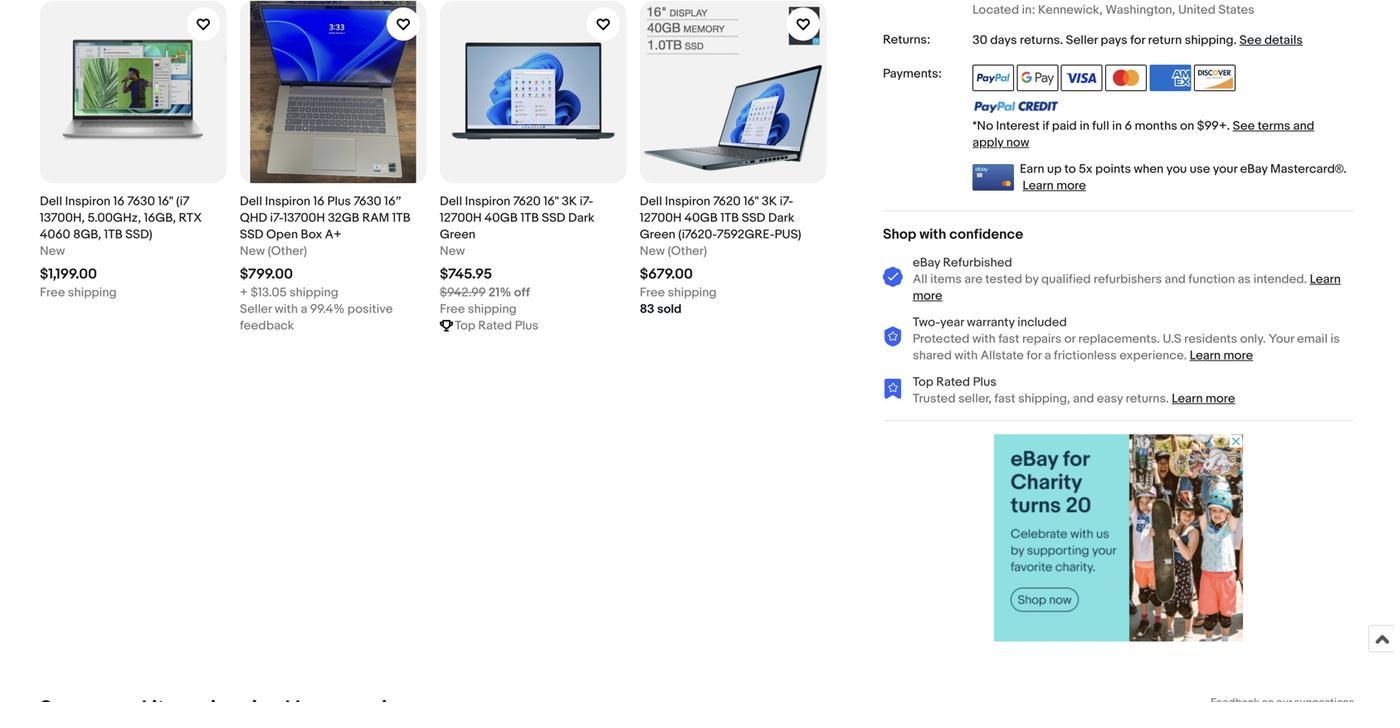 Task type: describe. For each thing, give the bounding box(es) containing it.
2 vertical spatial learn more
[[1172, 392, 1235, 407]]

1 vertical spatial ebay
[[913, 256, 940, 271]]

kennewick,
[[1038, 3, 1103, 17]]

30 days returns . seller pays for return shipping . see details
[[973, 33, 1303, 48]]

i7- for 7592gre-
[[780, 194, 793, 209]]

1tb inside dell inspiron 16 7630 16" (i7 13700h, 5.00ghz, 16gb, rtx 4060 8gb, 1tb ssd) new $1,199.00 free shipping
[[104, 227, 123, 242]]

rtx
[[179, 211, 202, 226]]

3k for $745.95
[[562, 194, 577, 209]]

dark for $745.95
[[568, 211, 595, 226]]

seller,
[[958, 392, 992, 407]]

30
[[973, 33, 987, 48]]

open
[[266, 227, 298, 242]]

see inside see terms and apply now
[[1233, 119, 1255, 134]]

new inside dell inspiron 7620 16" 3k i7- 12700h 40gb 1tb ssd dark green (i7620-7592gre-pus) new (other) $679.00 free shipping 83 sold
[[640, 244, 665, 259]]

1 horizontal spatial and
[[1165, 272, 1186, 287]]

with down protected
[[955, 349, 978, 364]]

$1,199.00 text field
[[40, 266, 97, 283]]

83 sold text field
[[640, 301, 682, 318]]

free inside dell inspiron 7620 16" 3k i7- 12700h 40gb 1tb ssd dark green (i7620-7592gre-pus) new (other) $679.00 free shipping 83 sold
[[640, 285, 665, 300]]

2 vertical spatial and
[[1073, 392, 1094, 407]]

earn up to 5x points when you use your ebay mastercard®. learn more
[[1020, 162, 1347, 193]]

learn more for residents
[[1190, 349, 1253, 364]]

new inside the dell inspiron 16 plus 7630 16" qhd i7-13700h 32gb ram 1tb ssd open box a+ new (other) $799.00 + $13.05 shipping seller with a 99.4% positive feedback
[[240, 244, 265, 259]]

5.00ghz,
[[88, 211, 141, 226]]

shipping inside the dell inspiron 16 plus 7630 16" qhd i7-13700h 32gb ram 1tb ssd open box a+ new (other) $799.00 + $13.05 shipping seller with a 99.4% positive feedback
[[290, 285, 338, 300]]

with down "two-year warranty included"
[[972, 332, 996, 347]]

washington,
[[1105, 3, 1175, 17]]

shop with confidence
[[883, 226, 1023, 244]]

experience.
[[1120, 349, 1187, 364]]

visa image
[[1061, 65, 1103, 91]]

shared
[[913, 349, 952, 364]]

$1,199.00
[[40, 266, 97, 283]]

trusted
[[913, 392, 956, 407]]

master card image
[[1105, 65, 1147, 91]]

rated inside text box
[[478, 319, 512, 334]]

fast for warranty
[[998, 332, 1019, 347]]

email
[[1297, 332, 1328, 347]]

$799.00 text field
[[240, 266, 293, 283]]

ssd for 7592gre-
[[742, 211, 765, 226]]

learn more link right returns.
[[1172, 392, 1235, 407]]

inspiron for ssd)
[[65, 194, 110, 209]]

7630 inside dell inspiron 16 7630 16" (i7 13700h, 5.00ghz, 16gb, rtx 4060 8gb, 1tb ssd) new $1,199.00 free shipping
[[127, 194, 155, 209]]

refurbished
[[943, 256, 1012, 271]]

dell for 7592gre-
[[640, 194, 662, 209]]

2 in from the left
[[1112, 119, 1122, 134]]

terms
[[1258, 119, 1290, 134]]

12700h for $745.95
[[440, 211, 482, 226]]

box
[[301, 227, 322, 242]]

83
[[640, 302, 654, 317]]

New (Other) text field
[[240, 243, 307, 260]]

dell inspiron 7620 16" 3k i7- 12700h 40gb 1tb ssd dark green new $745.95 $942.99 21% off free shipping
[[440, 194, 595, 317]]

as
[[1238, 272, 1251, 287]]

earn
[[1020, 162, 1044, 177]]

ssd inside the dell inspiron 16 plus 7630 16" qhd i7-13700h 32gb ram 1tb ssd open box a+ new (other) $799.00 + $13.05 shipping seller with a 99.4% positive feedback
[[240, 227, 263, 242]]

with inside the dell inspiron 16 plus 7630 16" qhd i7-13700h 32gb ram 1tb ssd open box a+ new (other) $799.00 + $13.05 shipping seller with a 99.4% positive feedback
[[275, 302, 298, 317]]

New (Other) text field
[[640, 243, 707, 260]]

$745.95 text field
[[440, 266, 492, 283]]

ssd)
[[125, 227, 152, 242]]

2 . from the left
[[1234, 33, 1237, 48]]

mastercard®.
[[1270, 162, 1347, 177]]

none text field containing $942.99
[[440, 285, 530, 301]]

united
[[1178, 3, 1216, 17]]

trusted seller, fast shipping, and easy returns.
[[913, 392, 1169, 407]]

months
[[1135, 119, 1177, 134]]

when
[[1134, 162, 1164, 177]]

frictionless
[[1054, 349, 1117, 364]]

u.s
[[1163, 332, 1181, 347]]

shipping inside dell inspiron 16 7630 16" (i7 13700h, 5.00ghz, 16gb, rtx 4060 8gb, 1tb ssd) new $1,199.00 free shipping
[[68, 285, 117, 300]]

dell inspiron 16 7630 16" (i7 13700h, 5.00ghz, 16gb, rtx 4060 8gb, 1tb ssd) new $1,199.00 free shipping
[[40, 194, 202, 300]]

dell for $745.95
[[440, 194, 462, 209]]

learn down residents
[[1190, 349, 1221, 364]]

in:
[[1022, 3, 1035, 17]]

new text field for $1,199.00
[[40, 243, 65, 260]]

16"
[[384, 194, 401, 209]]

top inside text box
[[455, 319, 475, 334]]

function
[[1188, 272, 1235, 287]]

refurbishers
[[1094, 272, 1162, 287]]

with right shop
[[920, 226, 946, 244]]

$99+.
[[1197, 119, 1230, 134]]

fast for plus
[[994, 392, 1015, 407]]

tested
[[985, 272, 1022, 287]]

16" for $679.00
[[743, 194, 759, 209]]

Top Rated Plus text field
[[455, 318, 538, 334]]

99.4%
[[310, 302, 345, 317]]

days
[[990, 33, 1017, 48]]

paid
[[1052, 119, 1077, 134]]

located in: kennewick, washington, united states
[[973, 3, 1254, 17]]

qhd
[[240, 211, 267, 226]]

$679.00 text field
[[640, 266, 693, 283]]

learn more link for earn up to 5x points when you use your ebay mastercard®.
[[1023, 179, 1086, 193]]

$799.00
[[240, 266, 293, 283]]

learn inside earn up to 5x points when you use your ebay mastercard®. learn more
[[1023, 179, 1054, 193]]

seller inside the dell inspiron 16 plus 7630 16" qhd i7-13700h 32gb ram 1tb ssd open box a+ new (other) $799.00 + $13.05 shipping seller with a 99.4% positive feedback
[[240, 302, 272, 317]]

(i7620-
[[678, 227, 717, 242]]

with details__icon image for trusted seller, fast shipping, and easy returns.
[[883, 378, 903, 399]]

ram
[[362, 211, 389, 226]]

40gb for 7592gre-
[[684, 211, 718, 226]]

*no interest if paid in full in 6 months on $99+.
[[973, 119, 1233, 134]]

qualified
[[1041, 272, 1091, 287]]

replacements.
[[1078, 332, 1160, 347]]

16gb,
[[144, 211, 176, 226]]

see terms and apply now link
[[973, 119, 1314, 150]]

7630 inside the dell inspiron 16 plus 7630 16" qhd i7-13700h 32gb ram 1tb ssd open box a+ new (other) $799.00 + $13.05 shipping seller with a 99.4% positive feedback
[[354, 194, 381, 209]]

dark for 7592gre-
[[768, 211, 795, 226]]

16 for a+
[[313, 194, 325, 209]]

a inside the dell inspiron 16 plus 7630 16" qhd i7-13700h 32gb ram 1tb ssd open box a+ new (other) $799.00 + $13.05 shipping seller with a 99.4% positive feedback
[[301, 302, 307, 317]]

Seller with a 99.4% positive feedback text field
[[240, 301, 427, 334]]

protected with fast repairs or replacements. u.s residents only. your email is shared with allstate for a frictionless experience.
[[913, 332, 1340, 364]]

1 vertical spatial rated
[[936, 375, 970, 390]]

+ $13.05 shipping text field
[[240, 285, 338, 301]]

confidence
[[949, 226, 1023, 244]]

pus)
[[775, 227, 801, 242]]

5x
[[1079, 162, 1093, 177]]

apply
[[973, 135, 1003, 150]]

$745.95
[[440, 266, 492, 283]]

1 horizontal spatial top rated plus
[[913, 375, 997, 390]]

1 horizontal spatial free shipping text field
[[440, 301, 517, 318]]

a inside protected with fast repairs or replacements. u.s residents only. your email is shared with allstate for a frictionless experience.
[[1044, 349, 1051, 364]]

inspiron for 7592gre-
[[665, 194, 710, 209]]

12700h for 7592gre-
[[640, 211, 682, 226]]

paypal image
[[973, 65, 1014, 91]]

pays
[[1101, 33, 1127, 48]]

dell for ssd)
[[40, 194, 62, 209]]

paypal credit image
[[973, 100, 1059, 114]]

0 vertical spatial see
[[1239, 33, 1262, 48]]

positive
[[347, 302, 393, 317]]

see details link
[[1239, 33, 1303, 48]]

shipping,
[[1018, 392, 1070, 407]]

$679.00
[[640, 266, 693, 283]]

free shipping text field for $679.00
[[640, 285, 717, 301]]

1tb inside the dell inspiron 16 plus 7630 16" qhd i7-13700h 32gb ram 1tb ssd open box a+ new (other) $799.00 + $13.05 shipping seller with a 99.4% positive feedback
[[392, 211, 411, 226]]

see terms and apply now
[[973, 119, 1314, 150]]

$942.99
[[440, 285, 486, 300]]

interest
[[996, 119, 1040, 134]]

dell inspiron 16 plus 7630 16" qhd i7-13700h 32gb ram 1tb ssd open box a+ new (other) $799.00 + $13.05 shipping seller with a 99.4% positive feedback
[[240, 194, 411, 334]]

your
[[1269, 332, 1294, 347]]

+
[[240, 285, 248, 300]]

7620 for 7592gre-
[[713, 194, 741, 209]]

year
[[940, 315, 964, 330]]

now
[[1006, 135, 1029, 150]]

a+
[[325, 227, 341, 242]]

or
[[1064, 332, 1075, 347]]

to
[[1064, 162, 1076, 177]]

google pay image
[[1017, 65, 1058, 91]]

0 vertical spatial top rated plus
[[455, 319, 538, 334]]

free inside dell inspiron 16 7630 16" (i7 13700h, 5.00ghz, 16gb, rtx 4060 8gb, 1tb ssd) new $1,199.00 free shipping
[[40, 285, 65, 300]]



Task type: vqa. For each thing, say whether or not it's contained in the screenshot.
| in the $99.99 $499.95 | 80% off Free shipping
no



Task type: locate. For each thing, give the bounding box(es) containing it.
in
[[1080, 119, 1089, 134], [1112, 119, 1122, 134]]

0 horizontal spatial 3k
[[562, 194, 577, 209]]

on
[[1180, 119, 1194, 134]]

inspiron for open
[[265, 194, 310, 209]]

two-
[[913, 315, 940, 330]]

new down 4060 at the left
[[40, 244, 65, 259]]

new inside dell inspiron 7620 16" 3k i7- 12700h 40gb 1tb ssd dark green new $745.95 $942.99 21% off free shipping
[[440, 244, 465, 259]]

residents
[[1184, 332, 1237, 347]]

green inside dell inspiron 7620 16" 3k i7- 12700h 40gb 1tb ssd dark green (i7620-7592gre-pus) new (other) $679.00 free shipping 83 sold
[[640, 227, 675, 242]]

more down to
[[1056, 179, 1086, 193]]

1 horizontal spatial ebay
[[1240, 162, 1268, 177]]

1 with details__icon image from the top
[[883, 267, 903, 288]]

rated down 21%
[[478, 319, 512, 334]]

learn more link for all items are tested by qualified refurbishers and function as intended.
[[913, 272, 1341, 304]]

1 horizontal spatial green
[[640, 227, 675, 242]]

and left function
[[1165, 272, 1186, 287]]

0 horizontal spatial 12700h
[[440, 211, 482, 226]]

1 horizontal spatial for
[[1130, 33, 1145, 48]]

1 green from the left
[[440, 227, 475, 242]]

2 dell from the left
[[240, 194, 262, 209]]

warranty
[[967, 315, 1015, 330]]

2 inspiron from the left
[[265, 194, 310, 209]]

inspiron up (i7620- at the top
[[665, 194, 710, 209]]

new text field for $745.95
[[440, 243, 465, 260]]

2 horizontal spatial plus
[[973, 375, 997, 390]]

1 horizontal spatial plus
[[515, 319, 538, 334]]

with details__icon image left trusted
[[883, 378, 903, 399]]

1tb up 7592gre-
[[720, 211, 739, 226]]

two-year warranty included
[[913, 315, 1067, 330]]

1 horizontal spatial rated
[[936, 375, 970, 390]]

(i7
[[176, 194, 190, 209]]

free shipping text field for $1,199.00
[[40, 285, 117, 301]]

american express image
[[1150, 65, 1191, 91]]

7620 for $745.95
[[513, 194, 541, 209]]

0 horizontal spatial top rated plus
[[455, 319, 538, 334]]

32gb
[[328, 211, 359, 226]]

is
[[1330, 332, 1340, 347]]

0 horizontal spatial 7620
[[513, 194, 541, 209]]

dell for open
[[240, 194, 262, 209]]

in left full
[[1080, 119, 1089, 134]]

0 horizontal spatial rated
[[478, 319, 512, 334]]

2 horizontal spatial and
[[1293, 119, 1314, 134]]

dell right 16"
[[440, 194, 462, 209]]

new inside dell inspiron 16 7630 16" (i7 13700h, 5.00ghz, 16gb, rtx 4060 8gb, 1tb ssd) new $1,199.00 free shipping
[[40, 244, 65, 259]]

2 horizontal spatial ssd
[[742, 211, 765, 226]]

are
[[964, 272, 983, 287]]

0 horizontal spatial green
[[440, 227, 475, 242]]

inspiron up $745.95 text box
[[465, 194, 510, 209]]

2 horizontal spatial free shipping text field
[[640, 285, 717, 301]]

states
[[1218, 3, 1254, 17]]

1 horizontal spatial in
[[1112, 119, 1122, 134]]

ssd inside dell inspiron 7620 16" 3k i7- 12700h 40gb 1tb ssd dark green new $745.95 $942.99 21% off free shipping
[[542, 211, 565, 226]]

0 horizontal spatial ebay
[[913, 256, 940, 271]]

40gb for $745.95
[[484, 211, 518, 226]]

2 horizontal spatial 16"
[[743, 194, 759, 209]]

2 vertical spatial plus
[[973, 375, 997, 390]]

new up $745.95 text box
[[440, 244, 465, 259]]

with details__icon image for protected with fast repairs or replacements. u.s residents only. your email is shared with allstate for a frictionless experience.
[[883, 327, 903, 348]]

16 inside dell inspiron 16 7630 16" (i7 13700h, 5.00ghz, 16gb, rtx 4060 8gb, 1tb ssd) new $1,199.00 free shipping
[[113, 194, 125, 209]]

i7- inside dell inspiron 7620 16" 3k i7- 12700h 40gb 1tb ssd dark green new $745.95 $942.99 21% off free shipping
[[580, 194, 593, 209]]

0 horizontal spatial free shipping text field
[[40, 285, 117, 301]]

shipping up sold
[[668, 285, 717, 300]]

(other) inside the dell inspiron 16 plus 7630 16" qhd i7-13700h 32gb ram 1tb ssd open box a+ new (other) $799.00 + $13.05 shipping seller with a 99.4% positive feedback
[[268, 244, 307, 259]]

0 horizontal spatial 16
[[113, 194, 125, 209]]

12700h up $745.95 text box
[[440, 211, 482, 226]]

0 horizontal spatial plus
[[327, 194, 351, 209]]

0 horizontal spatial top
[[455, 319, 475, 334]]

ebay up all
[[913, 256, 940, 271]]

returns:
[[883, 32, 930, 47]]

2 12700h from the left
[[640, 211, 682, 226]]

more down only. at the right top of the page
[[1224, 349, 1253, 364]]

free up '83'
[[640, 285, 665, 300]]

more down all
[[913, 289, 942, 304]]

0 horizontal spatial new text field
[[40, 243, 65, 260]]

16"
[[158, 194, 173, 209], [543, 194, 559, 209], [743, 194, 759, 209]]

learn right intended.
[[1310, 272, 1341, 287]]

3 with details__icon image from the top
[[883, 378, 903, 399]]

with
[[920, 226, 946, 244], [275, 302, 298, 317], [972, 332, 996, 347], [955, 349, 978, 364]]

points
[[1095, 162, 1131, 177]]

3 dell from the left
[[440, 194, 462, 209]]

1 7630 from the left
[[127, 194, 155, 209]]

fast right seller,
[[994, 392, 1015, 407]]

free shipping text field down '$1,199.00' text field
[[40, 285, 117, 301]]

top rated plus up seller,
[[913, 375, 997, 390]]

returns.
[[1126, 392, 1169, 407]]

new text field up $745.95 text box
[[440, 243, 465, 260]]

top down $942.99
[[455, 319, 475, 334]]

2 vertical spatial with details__icon image
[[883, 378, 903, 399]]

items
[[930, 272, 962, 287]]

i7- for $745.95
[[580, 194, 593, 209]]

fast
[[998, 332, 1019, 347], [994, 392, 1015, 407]]

plus up 32gb
[[327, 194, 351, 209]]

1 vertical spatial see
[[1233, 119, 1255, 134]]

all
[[913, 272, 927, 287]]

in left 6
[[1112, 119, 1122, 134]]

Free shipping text field
[[40, 285, 117, 301], [640, 285, 717, 301], [440, 301, 517, 318]]

1 horizontal spatial 16
[[313, 194, 325, 209]]

0 horizontal spatial 16"
[[158, 194, 173, 209]]

1 vertical spatial seller
[[240, 302, 272, 317]]

0 vertical spatial and
[[1293, 119, 1314, 134]]

learn
[[1023, 179, 1054, 193], [1310, 272, 1341, 287], [1190, 349, 1221, 364], [1172, 392, 1203, 407]]

i7- inside the dell inspiron 16 plus 7630 16" qhd i7-13700h 32gb ram 1tb ssd open box a+ new (other) $799.00 + $13.05 shipping seller with a 99.4% positive feedback
[[270, 211, 283, 226]]

1 new text field from the left
[[40, 243, 65, 260]]

0 vertical spatial seller
[[1066, 33, 1098, 48]]

i7- inside dell inspiron 7620 16" 3k i7- 12700h 40gb 1tb ssd dark green (i7620-7592gre-pus) new (other) $679.00 free shipping 83 sold
[[780, 194, 793, 209]]

.
[[1060, 33, 1063, 48], [1234, 33, 1237, 48]]

1 . from the left
[[1060, 33, 1063, 48]]

inspiron up 13700h,
[[65, 194, 110, 209]]

1tb
[[392, 211, 411, 226], [520, 211, 539, 226], [720, 211, 739, 226], [104, 227, 123, 242]]

1 horizontal spatial 7630
[[354, 194, 381, 209]]

free shipping text field up sold
[[640, 285, 717, 301]]

1 horizontal spatial a
[[1044, 349, 1051, 364]]

1 vertical spatial learn more
[[1190, 349, 1253, 364]]

ebay refurbished
[[913, 256, 1012, 271]]

1 horizontal spatial 12700h
[[640, 211, 682, 226]]

returns
[[1020, 33, 1060, 48]]

learn more link for protected with fast repairs or replacements. u.s residents only. your email is shared with allstate for a frictionless experience.
[[1190, 349, 1253, 364]]

7620 inside dell inspiron 7620 16" 3k i7- 12700h 40gb 1tb ssd dark green (i7620-7592gre-pus) new (other) $679.00 free shipping 83 sold
[[713, 194, 741, 209]]

learn more link down residents
[[1190, 349, 1253, 364]]

inspiron inside dell inspiron 7620 16" 3k i7- 12700h 40gb 1tb ssd dark green (i7620-7592gre-pus) new (other) $679.00 free shipping 83 sold
[[665, 194, 710, 209]]

16 up 5.00ghz,
[[113, 194, 125, 209]]

1tb up off
[[520, 211, 539, 226]]

rated up trusted
[[936, 375, 970, 390]]

allstate
[[981, 349, 1024, 364]]

ssd inside dell inspiron 7620 16" 3k i7- 12700h 40gb 1tb ssd dark green (i7620-7592gre-pus) new (other) $679.00 free shipping 83 sold
[[742, 211, 765, 226]]

0 vertical spatial with details__icon image
[[883, 267, 903, 288]]

free shipping text field down $942.99
[[440, 301, 517, 318]]

fast inside protected with fast repairs or replacements. u.s residents only. your email is shared with allstate for a frictionless experience.
[[998, 332, 1019, 347]]

only.
[[1240, 332, 1266, 347]]

1tb down 16"
[[392, 211, 411, 226]]

1 vertical spatial fast
[[994, 392, 1015, 407]]

1tb down 5.00ghz,
[[104, 227, 123, 242]]

intended.
[[1253, 272, 1307, 287]]

(other) down open
[[268, 244, 307, 259]]

a
[[301, 302, 307, 317], [1044, 349, 1051, 364]]

top rated plus
[[455, 319, 538, 334], [913, 375, 997, 390]]

40gb inside dell inspiron 7620 16" 3k i7- 12700h 40gb 1tb ssd dark green (i7620-7592gre-pus) new (other) $679.00 free shipping 83 sold
[[684, 211, 718, 226]]

all items are tested by qualified refurbishers and function as intended.
[[913, 272, 1307, 287]]

0 horizontal spatial (other)
[[268, 244, 307, 259]]

easy
[[1097, 392, 1123, 407]]

0 horizontal spatial i7-
[[270, 211, 283, 226]]

sold
[[657, 302, 682, 317]]

more for learn more link to the right of returns.
[[1206, 392, 1235, 407]]

for inside protected with fast repairs or replacements. u.s residents only. your email is shared with allstate for a frictionless experience.
[[1027, 349, 1042, 364]]

13700h
[[283, 211, 325, 226]]

1 16" from the left
[[158, 194, 173, 209]]

located
[[973, 3, 1019, 17]]

more down residents
[[1206, 392, 1235, 407]]

included
[[1017, 315, 1067, 330]]

ebay right your at the top
[[1240, 162, 1268, 177]]

2 horizontal spatial free
[[640, 285, 665, 300]]

up
[[1047, 162, 1062, 177]]

off
[[514, 285, 530, 300]]

1 (other) from the left
[[268, 244, 307, 259]]

learn more link
[[1023, 179, 1086, 193], [913, 272, 1341, 304], [1190, 349, 1253, 364], [1172, 392, 1235, 407]]

plus
[[327, 194, 351, 209], [515, 319, 538, 334], [973, 375, 997, 390]]

a down the + $13.05 shipping text field at the top left of page
[[301, 302, 307, 317]]

more for protected with fast repairs or replacements. u.s residents only. your email is shared with allstate for a frictionless experience. learn more link
[[1224, 349, 1253, 364]]

payments:
[[883, 66, 942, 81]]

7630 up ram
[[354, 194, 381, 209]]

21%
[[488, 285, 511, 300]]

16 for $1,199.00
[[113, 194, 125, 209]]

dell up 13700h,
[[40, 194, 62, 209]]

0 horizontal spatial free
[[40, 285, 65, 300]]

dell inside dell inspiron 7620 16" 3k i7- 12700h 40gb 1tb ssd dark green (i7620-7592gre-pus) new (other) $679.00 free shipping 83 sold
[[640, 194, 662, 209]]

1 horizontal spatial top
[[913, 375, 933, 390]]

for down repairs
[[1027, 349, 1042, 364]]

learn more for and
[[913, 272, 1341, 304]]

1 vertical spatial top rated plus
[[913, 375, 997, 390]]

for
[[1130, 33, 1145, 48], [1027, 349, 1042, 364]]

ssd for $745.95
[[542, 211, 565, 226]]

dell inspiron 7620 16" 3k i7- 12700h 40gb 1tb ssd dark green (i7620-7592gre-pus) new (other) $679.00 free shipping 83 sold
[[640, 194, 801, 317]]

and right terms
[[1293, 119, 1314, 134]]

green inside dell inspiron 7620 16" 3k i7- 12700h 40gb 1tb ssd dark green new $745.95 $942.99 21% off free shipping
[[440, 227, 475, 242]]

7630 up "16gb,"
[[127, 194, 155, 209]]

2 green from the left
[[640, 227, 675, 242]]

2 16 from the left
[[313, 194, 325, 209]]

plus inside the dell inspiron 16 plus 7630 16" qhd i7-13700h 32gb ram 1tb ssd open box a+ new (other) $799.00 + $13.05 shipping seller with a 99.4% positive feedback
[[327, 194, 351, 209]]

top
[[455, 319, 475, 334], [913, 375, 933, 390]]

learn more right returns.
[[1172, 392, 1235, 407]]

shipping down united
[[1185, 33, 1234, 48]]

green for 7592gre-
[[640, 227, 675, 242]]

learn more
[[913, 272, 1341, 304], [1190, 349, 1253, 364], [1172, 392, 1235, 407]]

1 horizontal spatial dark
[[768, 211, 795, 226]]

you
[[1166, 162, 1187, 177]]

top up trusted
[[913, 375, 933, 390]]

with details__icon image left the two-
[[883, 327, 903, 348]]

dark
[[568, 211, 595, 226], [768, 211, 795, 226]]

protected
[[913, 332, 970, 347]]

1 horizontal spatial seller
[[1066, 33, 1098, 48]]

seller up feedback
[[240, 302, 272, 317]]

0 horizontal spatial 7630
[[127, 194, 155, 209]]

40gb up (i7620- at the top
[[684, 211, 718, 226]]

dell inside dell inspiron 16 7630 16" (i7 13700h, 5.00ghz, 16gb, rtx 4060 8gb, 1tb ssd) new $1,199.00 free shipping
[[40, 194, 62, 209]]

3k inside dell inspiron 7620 16" 3k i7- 12700h 40gb 1tb ssd dark green new $745.95 $942.99 21% off free shipping
[[562, 194, 577, 209]]

learn more down residents
[[1190, 349, 1253, 364]]

more for learn more link for all items are tested by qualified refurbishers and function as intended.
[[913, 289, 942, 304]]

with down the + $13.05 shipping text field at the top left of page
[[275, 302, 298, 317]]

0 vertical spatial top
[[455, 319, 475, 334]]

2 40gb from the left
[[684, 211, 718, 226]]

16
[[113, 194, 125, 209], [313, 194, 325, 209]]

ebay
[[1240, 162, 1268, 177], [913, 256, 940, 271]]

1 horizontal spatial i7-
[[580, 194, 593, 209]]

with details__icon image
[[883, 267, 903, 288], [883, 327, 903, 348], [883, 378, 903, 399]]

None text field
[[440, 285, 530, 301]]

feedback
[[240, 319, 294, 334]]

dell inside dell inspiron 7620 16" 3k i7- 12700h 40gb 1tb ssd dark green new $745.95 $942.99 21% off free shipping
[[440, 194, 462, 209]]

0 vertical spatial fast
[[998, 332, 1019, 347]]

40gb
[[484, 211, 518, 226], [684, 211, 718, 226]]

1 horizontal spatial ssd
[[542, 211, 565, 226]]

1 horizontal spatial 16"
[[543, 194, 559, 209]]

shipping inside dell inspiron 7620 16" 3k i7- 12700h 40gb 1tb ssd dark green (i7620-7592gre-pus) new (other) $679.00 free shipping 83 sold
[[668, 285, 717, 300]]

1 3k from the left
[[562, 194, 577, 209]]

1 horizontal spatial free
[[440, 302, 465, 317]]

more
[[1056, 179, 1086, 193], [913, 289, 942, 304], [1224, 349, 1253, 364], [1206, 392, 1235, 407]]

learn right returns.
[[1172, 392, 1203, 407]]

2 3k from the left
[[762, 194, 777, 209]]

4 dell from the left
[[640, 194, 662, 209]]

3k
[[562, 194, 577, 209], [762, 194, 777, 209]]

1 vertical spatial and
[[1165, 272, 1186, 287]]

3k for 7592gre-
[[762, 194, 777, 209]]

0 horizontal spatial 40gb
[[484, 211, 518, 226]]

0 vertical spatial ebay
[[1240, 162, 1268, 177]]

2 7630 from the left
[[354, 194, 381, 209]]

2 with details__icon image from the top
[[883, 327, 903, 348]]

for right pays
[[1130, 33, 1145, 48]]

plus inside text box
[[515, 319, 538, 334]]

16" inside dell inspiron 7620 16" 3k i7- 12700h 40gb 1tb ssd dark green new $745.95 $942.99 21% off free shipping
[[543, 194, 559, 209]]

1 vertical spatial plus
[[515, 319, 538, 334]]

16" inside dell inspiron 16 7630 16" (i7 13700h, 5.00ghz, 16gb, rtx 4060 8gb, 1tb ssd) new $1,199.00 free shipping
[[158, 194, 173, 209]]

0 horizontal spatial .
[[1060, 33, 1063, 48]]

new up $679.00
[[640, 244, 665, 259]]

$13.05
[[251, 285, 287, 300]]

2 new text field from the left
[[440, 243, 465, 260]]

7620 inside dell inspiron 7620 16" 3k i7- 12700h 40gb 1tb ssd dark green new $745.95 $942.99 21% off free shipping
[[513, 194, 541, 209]]

3 16" from the left
[[743, 194, 759, 209]]

inspiron inside dell inspiron 7620 16" 3k i7- 12700h 40gb 1tb ssd dark green new $745.95 $942.99 21% off free shipping
[[465, 194, 510, 209]]

12700h up new (other) text field
[[640, 211, 682, 226]]

ebay mastercard image
[[973, 164, 1014, 191]]

fast up allstate
[[998, 332, 1019, 347]]

and left easy
[[1073, 392, 1094, 407]]

2 (other) from the left
[[668, 244, 707, 259]]

green for $745.95
[[440, 227, 475, 242]]

(other) inside dell inspiron 7620 16" 3k i7- 12700h 40gb 1tb ssd dark green (i7620-7592gre-pus) new (other) $679.00 free shipping 83 sold
[[668, 244, 707, 259]]

1 vertical spatial top
[[913, 375, 933, 390]]

shipping inside dell inspiron 7620 16" 3k i7- 12700h 40gb 1tb ssd dark green new $745.95 $942.99 21% off free shipping
[[468, 302, 517, 317]]

0 vertical spatial plus
[[327, 194, 351, 209]]

new up $799.00
[[240, 244, 265, 259]]

if
[[1042, 119, 1049, 134]]

0 vertical spatial for
[[1130, 33, 1145, 48]]

i7-
[[580, 194, 593, 209], [780, 194, 793, 209], [270, 211, 283, 226]]

inspiron for $745.95
[[465, 194, 510, 209]]

ebay inside earn up to 5x points when you use your ebay mastercard®. learn more
[[1240, 162, 1268, 177]]

learn more link down up
[[1023, 179, 1086, 193]]

0 horizontal spatial seller
[[240, 302, 272, 317]]

learn more link up replacements.
[[913, 272, 1341, 304]]

0 vertical spatial a
[[301, 302, 307, 317]]

shipping
[[1185, 33, 1234, 48], [68, 285, 117, 300], [290, 285, 338, 300], [668, 285, 717, 300], [468, 302, 517, 317]]

shipping down '$1,199.00' text field
[[68, 285, 117, 300]]

1 horizontal spatial 7620
[[713, 194, 741, 209]]

3k inside dell inspiron 7620 16" 3k i7- 12700h 40gb 1tb ssd dark green (i7620-7592gre-pus) new (other) $679.00 free shipping 83 sold
[[762, 194, 777, 209]]

3 new from the left
[[440, 244, 465, 259]]

seller
[[1066, 33, 1098, 48], [240, 302, 272, 317]]

0 horizontal spatial in
[[1080, 119, 1089, 134]]

plus up seller,
[[973, 375, 997, 390]]

12700h inside dell inspiron 7620 16" 3k i7- 12700h 40gb 1tb ssd dark green new $745.95 $942.99 21% off free shipping
[[440, 211, 482, 226]]

16" inside dell inspiron 7620 16" 3k i7- 12700h 40gb 1tb ssd dark green (i7620-7592gre-pus) new (other) $679.00 free shipping 83 sold
[[743, 194, 759, 209]]

1 inspiron from the left
[[65, 194, 110, 209]]

16 up the 13700h
[[313, 194, 325, 209]]

advertisement region
[[994, 435, 1243, 642]]

dark inside dell inspiron 7620 16" 3k i7- 12700h 40gb 1tb ssd dark green (i7620-7592gre-pus) new (other) $679.00 free shipping 83 sold
[[768, 211, 795, 226]]

with details__icon image for all items are tested by qualified refurbishers and function as intended.
[[883, 267, 903, 288]]

(other) down (i7620- at the top
[[668, 244, 707, 259]]

more inside learn more
[[913, 289, 942, 304]]

4 inspiron from the left
[[665, 194, 710, 209]]

dell up qhd
[[240, 194, 262, 209]]

1tb inside dell inspiron 7620 16" 3k i7- 12700h 40gb 1tb ssd dark green new $745.95 $942.99 21% off free shipping
[[520, 211, 539, 226]]

1 horizontal spatial new text field
[[440, 243, 465, 260]]

(other)
[[268, 244, 307, 259], [668, 244, 707, 259]]

dark inside dell inspiron 7620 16" 3k i7- 12700h 40gb 1tb ssd dark green new $745.95 $942.99 21% off free shipping
[[568, 211, 595, 226]]

dell up new (other) text field
[[640, 194, 662, 209]]

2 horizontal spatial i7-
[[780, 194, 793, 209]]

seller left pays
[[1066, 33, 1098, 48]]

1 12700h from the left
[[440, 211, 482, 226]]

1 in from the left
[[1080, 119, 1089, 134]]

0 horizontal spatial dark
[[568, 211, 595, 226]]

0 horizontal spatial and
[[1073, 392, 1094, 407]]

green up new (other) text field
[[640, 227, 675, 242]]

3 inspiron from the left
[[465, 194, 510, 209]]

1tb inside dell inspiron 7620 16" 3k i7- 12700h 40gb 1tb ssd dark green (i7620-7592gre-pus) new (other) $679.00 free shipping 83 sold
[[720, 211, 739, 226]]

see left details
[[1239, 33, 1262, 48]]

13700h,
[[40, 211, 85, 226]]

6
[[1125, 119, 1132, 134]]

16" for free
[[543, 194, 559, 209]]

0 vertical spatial rated
[[478, 319, 512, 334]]

new text field down 4060 at the left
[[40, 243, 65, 260]]

4 new from the left
[[640, 244, 665, 259]]

1 vertical spatial for
[[1027, 349, 1042, 364]]

2 7620 from the left
[[713, 194, 741, 209]]

1 16 from the left
[[113, 194, 125, 209]]

shop
[[883, 226, 916, 244]]

0 horizontal spatial ssd
[[240, 227, 263, 242]]

1 new from the left
[[40, 244, 65, 259]]

learn down earn
[[1023, 179, 1054, 193]]

1 dell from the left
[[40, 194, 62, 209]]

40gb inside dell inspiron 7620 16" 3k i7- 12700h 40gb 1tb ssd dark green new $745.95 $942.99 21% off free shipping
[[484, 211, 518, 226]]

12700h inside dell inspiron 7620 16" 3k i7- 12700h 40gb 1tb ssd dark green (i7620-7592gre-pus) new (other) $679.00 free shipping 83 sold
[[640, 211, 682, 226]]

use
[[1190, 162, 1210, 177]]

16 inside the dell inspiron 16 plus 7630 16" qhd i7-13700h 32gb ram 1tb ssd open box a+ new (other) $799.00 + $13.05 shipping seller with a 99.4% positive feedback
[[313, 194, 325, 209]]

new
[[40, 244, 65, 259], [240, 244, 265, 259], [440, 244, 465, 259], [640, 244, 665, 259]]

7620
[[513, 194, 541, 209], [713, 194, 741, 209]]

top rated plus down 21%
[[455, 319, 538, 334]]

free down $942.99
[[440, 302, 465, 317]]

free
[[40, 285, 65, 300], [640, 285, 665, 300], [440, 302, 465, 317]]

with details__icon image left all
[[883, 267, 903, 288]]

1 vertical spatial with details__icon image
[[883, 327, 903, 348]]

dell inside the dell inspiron 16 plus 7630 16" qhd i7-13700h 32gb ram 1tb ssd open box a+ new (other) $799.00 + $13.05 shipping seller with a 99.4% positive feedback
[[240, 194, 262, 209]]

shipping up 99.4% at the top left
[[290, 285, 338, 300]]

0 horizontal spatial for
[[1027, 349, 1042, 364]]

1 dark from the left
[[568, 211, 595, 226]]

inspiron up the 13700h
[[265, 194, 310, 209]]

free down '$1,199.00' text field
[[40, 285, 65, 300]]

40gb up the $745.95
[[484, 211, 518, 226]]

0 vertical spatial learn more
[[913, 272, 1341, 304]]

. down kennewick,
[[1060, 33, 1063, 48]]

1 horizontal spatial 3k
[[762, 194, 777, 209]]

inspiron inside the dell inspiron 16 plus 7630 16" qhd i7-13700h 32gb ram 1tb ssd open box a+ new (other) $799.00 + $13.05 shipping seller with a 99.4% positive feedback
[[265, 194, 310, 209]]

and inside see terms and apply now
[[1293, 119, 1314, 134]]

New text field
[[40, 243, 65, 260], [440, 243, 465, 260]]

1 horizontal spatial 40gb
[[684, 211, 718, 226]]

1 vertical spatial a
[[1044, 349, 1051, 364]]

2 16" from the left
[[543, 194, 559, 209]]

plus down off
[[515, 319, 538, 334]]

a down repairs
[[1044, 349, 1051, 364]]

1 horizontal spatial .
[[1234, 33, 1237, 48]]

free inside dell inspiron 7620 16" 3k i7- 12700h 40gb 1tb ssd dark green new $745.95 $942.99 21% off free shipping
[[440, 302, 465, 317]]

0 horizontal spatial a
[[301, 302, 307, 317]]

inspiron inside dell inspiron 16 7630 16" (i7 13700h, 5.00ghz, 16gb, rtx 4060 8gb, 1tb ssd) new $1,199.00 free shipping
[[65, 194, 110, 209]]

green up $745.95 text box
[[440, 227, 475, 242]]

by
[[1025, 272, 1039, 287]]

discover image
[[1194, 65, 1235, 91]]

1 40gb from the left
[[484, 211, 518, 226]]

dell
[[40, 194, 62, 209], [240, 194, 262, 209], [440, 194, 462, 209], [640, 194, 662, 209]]

1 horizontal spatial (other)
[[668, 244, 707, 259]]

7592gre-
[[717, 227, 775, 242]]

see left terms
[[1233, 119, 1255, 134]]

2 dark from the left
[[768, 211, 795, 226]]

more inside earn up to 5x points when you use your ebay mastercard®. learn more
[[1056, 179, 1086, 193]]

1 7620 from the left
[[513, 194, 541, 209]]

your
[[1213, 162, 1237, 177]]

learn more up replacements.
[[913, 272, 1341, 304]]

2 new from the left
[[240, 244, 265, 259]]

shipping up top rated plus text box
[[468, 302, 517, 317]]

. down states
[[1234, 33, 1237, 48]]



